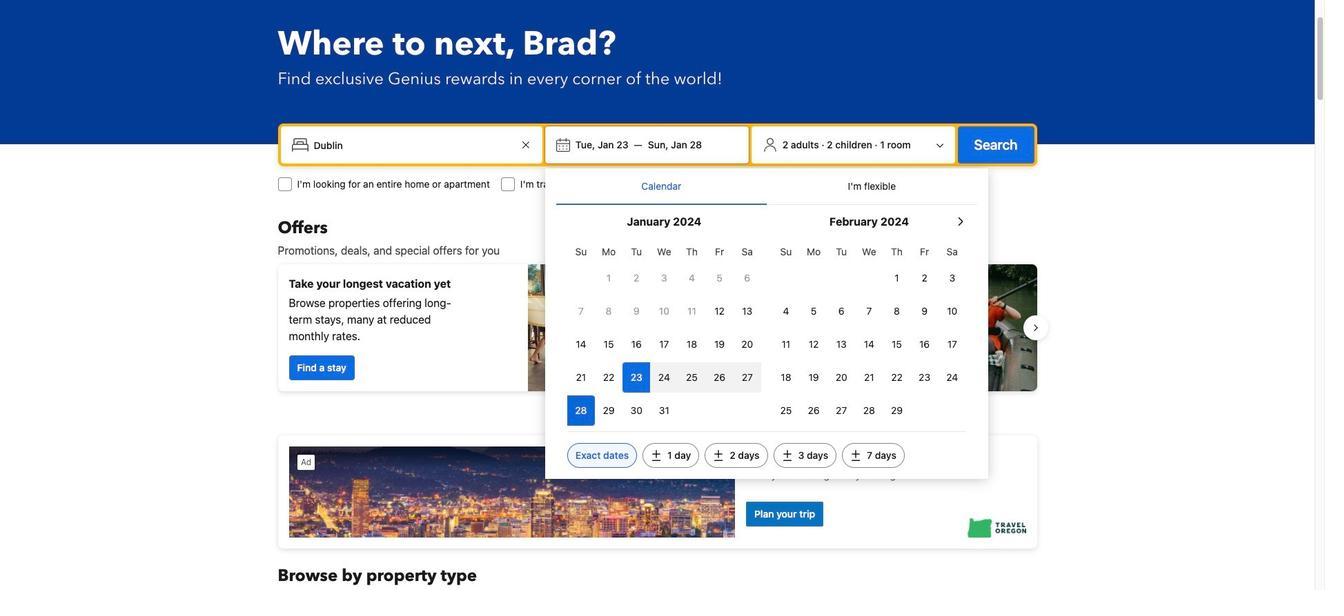 Task type: vqa. For each thing, say whether or not it's contained in the screenshot.
progress bar
yes



Task type: describe. For each thing, give the bounding box(es) containing it.
1 February 2024 checkbox
[[883, 263, 911, 293]]

22 February 2024 checkbox
[[883, 362, 911, 393]]

22 January 2024 checkbox
[[595, 362, 623, 393]]

7 January 2024 checkbox
[[567, 296, 595, 326]]

21 February 2024 checkbox
[[855, 362, 883, 393]]

4 February 2024 checkbox
[[772, 296, 800, 326]]

10 January 2024 checkbox
[[650, 296, 678, 326]]

14 February 2024 checkbox
[[855, 329, 883, 360]]

11 January 2024 checkbox
[[678, 296, 706, 326]]

15 January 2024 checkbox
[[595, 329, 623, 360]]

9 January 2024 checkbox
[[623, 296, 650, 326]]

26 January 2024 checkbox
[[706, 362, 734, 393]]

5 February 2024 checkbox
[[800, 296, 828, 326]]

14 January 2024 checkbox
[[567, 329, 595, 360]]

19 January 2024 checkbox
[[706, 329, 734, 360]]

28 February 2024 checkbox
[[855, 396, 883, 426]]

7 February 2024 checkbox
[[855, 296, 883, 326]]

6 February 2024 checkbox
[[828, 296, 855, 326]]

2 January 2024 checkbox
[[623, 263, 650, 293]]

27 February 2024 checkbox
[[828, 396, 855, 426]]

6 January 2024 checkbox
[[734, 263, 761, 293]]

20 January 2024 checkbox
[[734, 329, 761, 360]]

2 grid from the left
[[772, 238, 966, 426]]

24 February 2024 checkbox
[[939, 362, 966, 393]]

a young girl and woman kayak on a river image
[[663, 264, 1037, 391]]

28 January 2024 checkbox
[[567, 396, 595, 426]]

23 February 2024 checkbox
[[911, 362, 939, 393]]

18 February 2024 checkbox
[[772, 362, 800, 393]]

8 January 2024 checkbox
[[595, 296, 623, 326]]

1 grid from the left
[[567, 238, 761, 426]]

3 February 2024 checkbox
[[939, 263, 966, 293]]

29 February 2024 checkbox
[[883, 396, 911, 426]]

25 February 2024 checkbox
[[772, 396, 800, 426]]

13 January 2024 checkbox
[[734, 296, 761, 326]]

21 January 2024 checkbox
[[567, 362, 595, 393]]



Task type: locate. For each thing, give the bounding box(es) containing it.
main content
[[267, 217, 1048, 590]]

19 February 2024 checkbox
[[800, 362, 828, 393]]

region
[[267, 259, 1048, 397]]

15 February 2024 checkbox
[[883, 329, 911, 360]]

Where are you going? field
[[308, 133, 518, 157]]

26 February 2024 checkbox
[[800, 396, 828, 426]]

25 January 2024 checkbox
[[678, 362, 706, 393]]

progress bar
[[649, 402, 666, 408]]

24 January 2024 checkbox
[[650, 362, 678, 393]]

grid
[[567, 238, 761, 426], [772, 238, 966, 426]]

30 January 2024 checkbox
[[623, 396, 650, 426]]

5 January 2024 checkbox
[[706, 263, 734, 293]]

23 January 2024 checkbox
[[623, 362, 650, 393]]

18 January 2024 checkbox
[[678, 329, 706, 360]]

16 February 2024 checkbox
[[911, 329, 939, 360]]

29 January 2024 checkbox
[[595, 396, 623, 426]]

16 January 2024 checkbox
[[623, 329, 650, 360]]

cell
[[623, 360, 650, 393], [650, 360, 678, 393], [678, 360, 706, 393], [706, 360, 734, 393], [734, 360, 761, 393], [567, 393, 595, 426]]

8 February 2024 checkbox
[[883, 296, 911, 326]]

13 February 2024 checkbox
[[828, 329, 855, 360]]

20 February 2024 checkbox
[[828, 362, 855, 393]]

9 February 2024 checkbox
[[911, 296, 939, 326]]

17 February 2024 checkbox
[[939, 329, 966, 360]]

12 February 2024 checkbox
[[800, 329, 828, 360]]

12 January 2024 checkbox
[[706, 296, 734, 326]]

tab list
[[556, 168, 977, 206]]

2 February 2024 checkbox
[[911, 263, 939, 293]]

11 February 2024 checkbox
[[772, 329, 800, 360]]

4 January 2024 checkbox
[[678, 263, 706, 293]]

take your longest vacation yet image
[[528, 264, 652, 391]]

advertisement element
[[278, 436, 1037, 549]]

1 January 2024 checkbox
[[595, 263, 623, 293]]

31 January 2024 checkbox
[[650, 396, 678, 426]]

0 horizontal spatial grid
[[567, 238, 761, 426]]

27 January 2024 checkbox
[[734, 362, 761, 393]]

3 January 2024 checkbox
[[650, 263, 678, 293]]

10 February 2024 checkbox
[[939, 296, 966, 326]]

1 horizontal spatial grid
[[772, 238, 966, 426]]

17 January 2024 checkbox
[[650, 329, 678, 360]]



